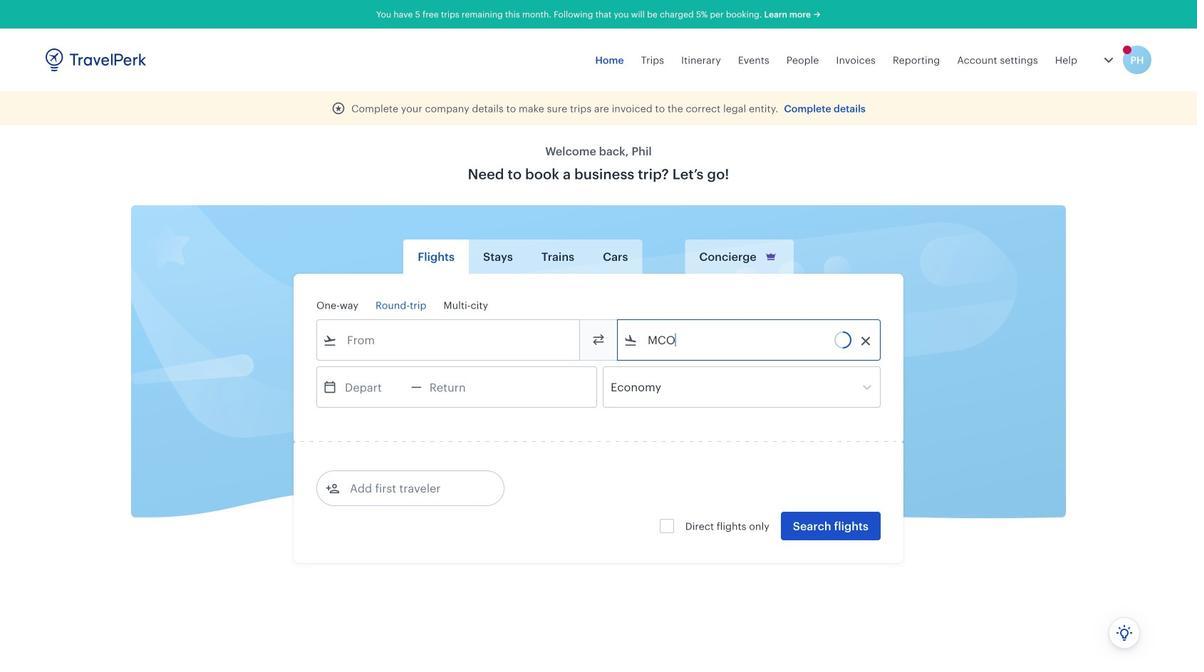Task type: vqa. For each thing, say whether or not it's contained in the screenshot.
Depart text field
yes



Task type: describe. For each thing, give the bounding box(es) containing it.
To search field
[[638, 329, 862, 351]]

From search field
[[337, 329, 561, 351]]

Add first traveler search field
[[340, 477, 488, 500]]

Depart text field
[[337, 367, 411, 407]]

Return text field
[[422, 367, 496, 407]]



